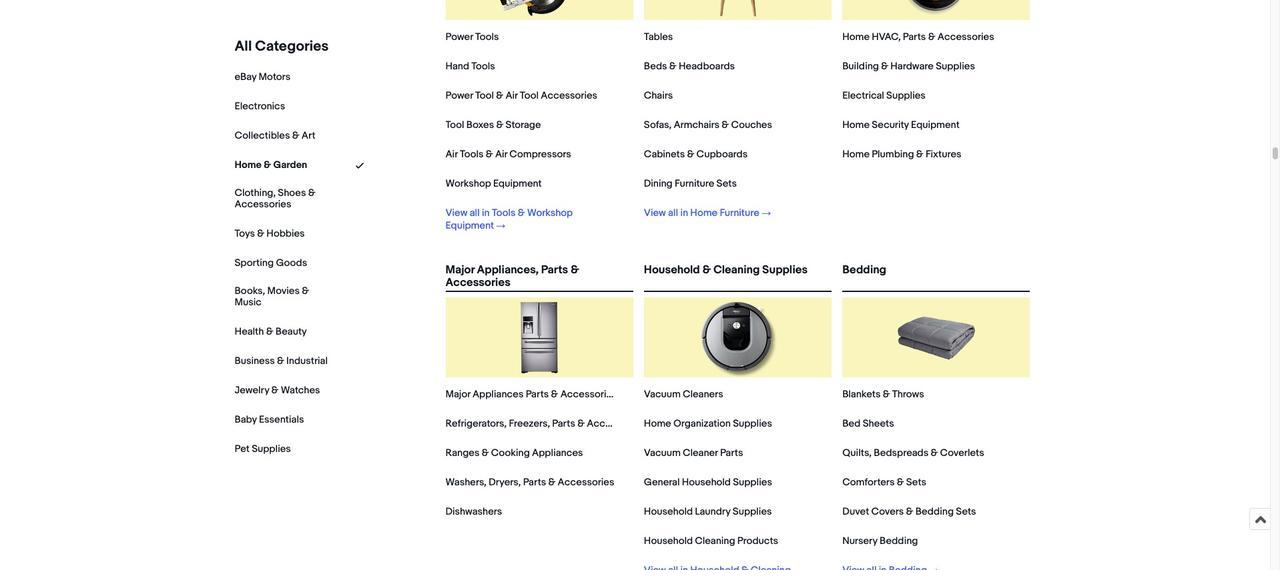 Task type: describe. For each thing, give the bounding box(es) containing it.
vacuum for vacuum cleaner parts
[[644, 447, 681, 460]]

coverlets
[[940, 447, 985, 460]]

building & hardware supplies
[[843, 60, 975, 73]]

bed sheets link
[[843, 418, 894, 431]]

household laundry supplies link
[[644, 506, 772, 519]]

movies
[[267, 285, 300, 298]]

all
[[235, 38, 252, 55]]

air tools & air compressors link
[[446, 148, 571, 161]]

quilts,
[[843, 447, 872, 460]]

& inside books, movies & music
[[302, 285, 309, 298]]

ebay motors
[[235, 71, 291, 83]]

health & beauty
[[235, 326, 307, 338]]

jewelry & watches
[[235, 384, 320, 397]]

view for view all in home furniture
[[644, 207, 666, 220]]

0 vertical spatial workshop
[[446, 178, 491, 190]]

hvac,
[[872, 31, 901, 43]]

fixtures
[[926, 148, 962, 161]]

vacuum cleaner parts
[[644, 447, 743, 460]]

air tools & air compressors
[[446, 148, 571, 161]]

dishwashers
[[446, 506, 502, 519]]

building & hardware supplies link
[[843, 60, 975, 73]]

products
[[738, 535, 779, 548]]

accessories for refrigerators, freezers, parts & accessories
[[587, 418, 644, 431]]

ebay motors link
[[235, 71, 291, 83]]

in for tools
[[482, 207, 490, 220]]

general household supplies link
[[644, 477, 772, 489]]

baby essentials link
[[235, 414, 304, 426]]

major appliances, parts & accessories image
[[500, 298, 580, 378]]

freezers,
[[509, 418, 550, 431]]

cabinets
[[644, 148, 685, 161]]

0 vertical spatial cleaning
[[714, 264, 760, 277]]

tool boxes & storage
[[446, 119, 541, 132]]

household cleaning products
[[644, 535, 779, 548]]

parts for appliances,
[[541, 264, 568, 277]]

home for security
[[843, 119, 870, 132]]

home for plumbing
[[843, 148, 870, 161]]

major appliances parts & accessories link
[[446, 389, 617, 401]]

home for &
[[235, 159, 262, 172]]

view for view all in tools & workshop equipment
[[446, 207, 468, 220]]

covers
[[872, 506, 904, 519]]

household up household laundry supplies link
[[682, 477, 731, 489]]

household laundry supplies
[[644, 506, 772, 519]]

& inside view all in tools & workshop equipment
[[518, 207, 525, 220]]

health
[[235, 326, 264, 338]]

in for home
[[681, 207, 688, 220]]

collectibles
[[235, 130, 290, 142]]

1 vertical spatial equipment
[[493, 178, 542, 190]]

major appliances, parts & accessories link
[[446, 264, 634, 290]]

0 horizontal spatial appliances
[[473, 389, 524, 401]]

bedding link
[[843, 264, 1031, 288]]

electrical supplies
[[843, 89, 926, 102]]

home furniture image
[[698, 0, 778, 20]]

home security equipment
[[843, 119, 960, 132]]

home hvac, parts & accessories link
[[843, 31, 995, 43]]

sporting goods
[[235, 257, 307, 270]]

clothing,
[[235, 187, 276, 200]]

headboards
[[679, 60, 735, 73]]

household cleaning products link
[[644, 535, 779, 548]]

essentials
[[259, 414, 304, 426]]

blankets & throws link
[[843, 389, 925, 401]]

tables
[[644, 31, 673, 43]]

accessories for major appliances, parts & accessories
[[446, 277, 511, 290]]

1 vertical spatial furniture
[[720, 207, 760, 220]]

home & garden link
[[235, 159, 307, 172]]

home & garden
[[235, 159, 307, 172]]

tools for power
[[475, 31, 499, 43]]

comforters
[[843, 477, 895, 489]]

household for &
[[644, 264, 700, 277]]

tools inside view all in tools & workshop equipment
[[492, 207, 516, 220]]

all for tools
[[470, 207, 480, 220]]

general
[[644, 477, 680, 489]]

bed sheets
[[843, 418, 894, 431]]

hand
[[446, 60, 469, 73]]

armchairs
[[674, 119, 720, 132]]

toys & hobbies
[[235, 228, 305, 240]]

1 vertical spatial appliances
[[532, 447, 583, 460]]

building
[[843, 60, 879, 73]]

beds & headboards link
[[644, 60, 735, 73]]

cupboards
[[697, 148, 748, 161]]

parts for hvac,
[[903, 31, 926, 43]]

sofas, armchairs & couches
[[644, 119, 772, 132]]

comforters & sets link
[[843, 477, 927, 489]]

electronics link
[[235, 100, 285, 113]]

home for hvac,
[[843, 31, 870, 43]]

power for power tool & air tool accessories
[[446, 89, 473, 102]]

home for organization
[[644, 418, 671, 431]]

pet
[[235, 443, 250, 456]]

air for tool
[[506, 89, 518, 102]]

home plumbing & fixtures link
[[843, 148, 962, 161]]

parts for freezers,
[[552, 418, 575, 431]]

household & cleaning supplies link
[[644, 264, 832, 288]]

workshop equipment
[[446, 178, 542, 190]]

books,
[[235, 285, 265, 298]]

dining
[[644, 178, 673, 190]]

sets for dining furniture sets
[[717, 178, 737, 190]]

toys & hobbies link
[[235, 228, 305, 240]]

health & beauty link
[[235, 326, 307, 338]]

electronics
[[235, 100, 285, 113]]

dryers,
[[489, 477, 521, 489]]

power tools link
[[446, 31, 499, 43]]

washers,
[[446, 477, 487, 489]]

general household supplies
[[644, 477, 772, 489]]

baby
[[235, 414, 257, 426]]

music
[[235, 296, 262, 309]]

refrigerators,
[[446, 418, 507, 431]]

beds
[[644, 60, 667, 73]]

all for home
[[668, 207, 678, 220]]

storage
[[506, 119, 541, 132]]

refrigerators, freezers, parts & accessories link
[[446, 418, 644, 431]]

sheets
[[863, 418, 894, 431]]

air for tools
[[495, 148, 508, 161]]

security
[[872, 119, 909, 132]]

toys
[[235, 228, 255, 240]]



Task type: vqa. For each thing, say whether or not it's contained in the screenshot.
"," to the right
no



Task type: locate. For each thing, give the bounding box(es) containing it.
furniture
[[675, 178, 715, 190], [720, 207, 760, 220]]

0 horizontal spatial sets
[[717, 178, 737, 190]]

household & cleaning supplies
[[644, 264, 808, 277]]

household down general
[[644, 506, 693, 519]]

bedspreads
[[874, 447, 929, 460]]

0 horizontal spatial furniture
[[675, 178, 715, 190]]

quilts, bedspreads & coverlets link
[[843, 447, 985, 460]]

1 horizontal spatial appliances
[[532, 447, 583, 460]]

view inside view all in tools & workshop equipment
[[446, 207, 468, 220]]

vacuum cleaners
[[644, 389, 724, 401]]

1 horizontal spatial sets
[[907, 477, 927, 489]]

industrial
[[286, 355, 328, 368]]

books, movies & music
[[235, 285, 309, 309]]

in down workshop equipment link
[[482, 207, 490, 220]]

major
[[446, 264, 475, 277], [446, 389, 471, 401]]

1 in from the left
[[482, 207, 490, 220]]

equipment down workshop equipment
[[446, 220, 494, 232]]

1 all from the left
[[470, 207, 480, 220]]

air up workshop equipment link
[[495, 148, 508, 161]]

tools & workshop equipment image
[[500, 0, 580, 20]]

accessories inside 'clothing, shoes & accessories'
[[235, 198, 291, 211]]

view down dining
[[644, 207, 666, 220]]

power tools
[[446, 31, 499, 43]]

vacuum cleaners link
[[644, 389, 724, 401]]

quilts, bedspreads & coverlets
[[843, 447, 985, 460]]

pet supplies link
[[235, 443, 291, 456]]

2 vertical spatial bedding
[[880, 535, 918, 548]]

all categories
[[235, 38, 329, 55]]

parts right cleaner
[[720, 447, 743, 460]]

ebay
[[235, 71, 256, 83]]

1 vertical spatial workshop
[[527, 207, 573, 220]]

dining furniture sets link
[[644, 178, 737, 190]]

vacuum
[[644, 389, 681, 401], [644, 447, 681, 460]]

1 horizontal spatial in
[[681, 207, 688, 220]]

0 horizontal spatial all
[[470, 207, 480, 220]]

1 horizontal spatial tool
[[475, 89, 494, 102]]

all inside view all in tools & workshop equipment
[[470, 207, 480, 220]]

view
[[446, 207, 468, 220], [644, 207, 666, 220]]

jewelry
[[235, 384, 269, 397]]

appliances
[[473, 389, 524, 401], [532, 447, 583, 460]]

vacuum for vacuum cleaners
[[644, 389, 681, 401]]

power down hand
[[446, 89, 473, 102]]

home plumbing & fixtures
[[843, 148, 962, 161]]

2 vertical spatial equipment
[[446, 220, 494, 232]]

boxes
[[467, 119, 494, 132]]

sets down coverlets
[[956, 506, 977, 519]]

1 horizontal spatial workshop
[[527, 207, 573, 220]]

parts
[[903, 31, 926, 43], [541, 264, 568, 277], [526, 389, 549, 401], [552, 418, 575, 431], [720, 447, 743, 460], [523, 477, 546, 489]]

home down dining furniture sets link
[[691, 207, 718, 220]]

sets down the quilts, bedspreads & coverlets link
[[907, 477, 927, 489]]

cleaning down laundry
[[695, 535, 735, 548]]

bedding image
[[897, 298, 977, 378]]

tools for hand
[[472, 60, 495, 73]]

shoes
[[278, 187, 306, 200]]

1 vertical spatial power
[[446, 89, 473, 102]]

1 vertical spatial sets
[[907, 477, 927, 489]]

cleaning down view all in home furniture link
[[714, 264, 760, 277]]

air down tool boxes & storage
[[446, 148, 458, 161]]

chairs link
[[644, 89, 673, 102]]

electrical supplies link
[[843, 89, 926, 102]]

equipment up fixtures
[[911, 119, 960, 132]]

accessories
[[938, 31, 995, 43], [541, 89, 598, 102], [235, 198, 291, 211], [446, 277, 511, 290], [561, 389, 617, 401], [587, 418, 644, 431], [558, 477, 615, 489]]

household & cleaning supplies image
[[698, 298, 778, 378]]

sporting
[[235, 257, 274, 270]]

appliances,
[[477, 264, 539, 277]]

home up building
[[843, 31, 870, 43]]

vacuum up general
[[644, 447, 681, 460]]

power for power tools
[[446, 31, 473, 43]]

tool left boxes
[[446, 119, 464, 132]]

equipment inside view all in tools & workshop equipment
[[446, 220, 494, 232]]

0 vertical spatial furniture
[[675, 178, 715, 190]]

0 vertical spatial appliances
[[473, 389, 524, 401]]

workshop down compressors
[[527, 207, 573, 220]]

vacuum left cleaners
[[644, 389, 681, 401]]

1 view from the left
[[446, 207, 468, 220]]

household
[[644, 264, 700, 277], [682, 477, 731, 489], [644, 506, 693, 519], [644, 535, 693, 548]]

0 horizontal spatial view
[[446, 207, 468, 220]]

furniture down cabinets & cupboards
[[675, 178, 715, 190]]

cooking
[[491, 447, 530, 460]]

0 vertical spatial bedding
[[843, 264, 887, 277]]

parts right dryers,
[[523, 477, 546, 489]]

view down workshop equipment link
[[446, 207, 468, 220]]

workshop
[[446, 178, 491, 190], [527, 207, 573, 220]]

household down household laundry supplies
[[644, 535, 693, 548]]

appliances down refrigerators, freezers, parts & accessories link
[[532, 447, 583, 460]]

power tool & air tool accessories link
[[446, 89, 598, 102]]

1 vertical spatial vacuum
[[644, 447, 681, 460]]

beds & headboards
[[644, 60, 735, 73]]

parts up 'refrigerators, freezers, parts & accessories'
[[526, 389, 549, 401]]

2 all from the left
[[668, 207, 678, 220]]

tools for air
[[460, 148, 484, 161]]

home organization supplies link
[[644, 418, 772, 431]]

sets down cupboards
[[717, 178, 737, 190]]

2 horizontal spatial sets
[[956, 506, 977, 519]]

workshop equipment link
[[446, 178, 542, 190]]

nursery
[[843, 535, 878, 548]]

2 vertical spatial sets
[[956, 506, 977, 519]]

comforters & sets
[[843, 477, 927, 489]]

ranges & cooking appliances
[[446, 447, 583, 460]]

1 power from the top
[[446, 31, 473, 43]]

workshop inside view all in tools & workshop equipment
[[527, 207, 573, 220]]

home left plumbing
[[843, 148, 870, 161]]

categories
[[255, 38, 329, 55]]

business & industrial link
[[235, 355, 328, 368]]

sets
[[717, 178, 737, 190], [907, 477, 927, 489], [956, 506, 977, 519]]

1 vacuum from the top
[[644, 389, 681, 401]]

1 vertical spatial major
[[446, 389, 471, 401]]

tools down boxes
[[460, 148, 484, 161]]

all down dining
[[668, 207, 678, 220]]

compressors
[[510, 148, 571, 161]]

& inside major appliances, parts & accessories
[[571, 264, 579, 277]]

appliances up refrigerators,
[[473, 389, 524, 401]]

home down electrical
[[843, 119, 870, 132]]

household down view all in home furniture
[[644, 264, 700, 277]]

1 horizontal spatial all
[[668, 207, 678, 220]]

view all in tools & workshop equipment
[[446, 207, 573, 232]]

cleaning
[[714, 264, 760, 277], [695, 535, 735, 548]]

tool up boxes
[[475, 89, 494, 102]]

collectibles & art link
[[235, 130, 316, 142]]

& inside 'clothing, shoes & accessories'
[[308, 187, 316, 200]]

duvet
[[843, 506, 869, 519]]

electrical
[[843, 89, 885, 102]]

parts right freezers,
[[552, 418, 575, 431]]

parts for cleaner
[[720, 447, 743, 460]]

0 horizontal spatial tool
[[446, 119, 464, 132]]

major inside major appliances, parts & accessories
[[446, 264, 475, 277]]

accessories for home hvac, parts & accessories
[[938, 31, 995, 43]]

jewelry & watches link
[[235, 384, 320, 397]]

accessories for major appliances parts & accessories
[[561, 389, 617, 401]]

motors
[[259, 71, 291, 83]]

tables link
[[644, 31, 673, 43]]

cabinets & cupboards
[[644, 148, 748, 161]]

all down workshop equipment link
[[470, 207, 480, 220]]

accessories inside major appliances, parts & accessories
[[446, 277, 511, 290]]

washers, dryers, parts & accessories link
[[446, 477, 615, 489]]

sets for comforters & sets
[[907, 477, 927, 489]]

major for major appliances, parts & accessories
[[446, 264, 475, 277]]

2 in from the left
[[681, 207, 688, 220]]

nursery bedding
[[843, 535, 918, 548]]

1 vertical spatial cleaning
[[695, 535, 735, 548]]

in inside view all in tools & workshop equipment
[[482, 207, 490, 220]]

tool
[[475, 89, 494, 102], [520, 89, 539, 102], [446, 119, 464, 132]]

major for major appliances parts & accessories
[[446, 389, 471, 401]]

home up the clothing,
[[235, 159, 262, 172]]

major up refrigerators,
[[446, 389, 471, 401]]

household for cleaning
[[644, 535, 693, 548]]

tools down workshop equipment
[[492, 207, 516, 220]]

equipment down air tools & air compressors
[[493, 178, 542, 190]]

1 major from the top
[[446, 264, 475, 277]]

parts inside major appliances, parts & accessories
[[541, 264, 568, 277]]

2 horizontal spatial tool
[[520, 89, 539, 102]]

tools right hand
[[472, 60, 495, 73]]

equipment
[[911, 119, 960, 132], [493, 178, 542, 190], [446, 220, 494, 232]]

parts for dryers,
[[523, 477, 546, 489]]

2 view from the left
[[644, 207, 666, 220]]

tools up hand tools at the top left of page
[[475, 31, 499, 43]]

2 vacuum from the top
[[644, 447, 681, 460]]

1 vertical spatial bedding
[[916, 506, 954, 519]]

clothing, shoes & accessories
[[235, 187, 316, 211]]

parts right the hvac,
[[903, 31, 926, 43]]

sofas,
[[644, 119, 672, 132]]

parts right 'appliances,'
[[541, 264, 568, 277]]

0 horizontal spatial in
[[482, 207, 490, 220]]

power up hand
[[446, 31, 473, 43]]

accessories for washers, dryers, parts & accessories
[[558, 477, 615, 489]]

parts for appliances
[[526, 389, 549, 401]]

furniture down dining furniture sets link
[[720, 207, 760, 220]]

garden
[[273, 159, 307, 172]]

0 vertical spatial vacuum
[[644, 389, 681, 401]]

0 vertical spatial power
[[446, 31, 473, 43]]

books, movies & music link
[[235, 285, 328, 309]]

throws
[[893, 389, 925, 401]]

home down vacuum cleaners link
[[644, 418, 671, 431]]

pet supplies
[[235, 443, 291, 456]]

tool up storage
[[520, 89, 539, 102]]

major left 'appliances,'
[[446, 264, 475, 277]]

all
[[470, 207, 480, 220], [668, 207, 678, 220]]

2 power from the top
[[446, 89, 473, 102]]

hand tools link
[[446, 60, 495, 73]]

plumbing
[[872, 148, 914, 161]]

business & industrial
[[235, 355, 328, 368]]

0 vertical spatial major
[[446, 264, 475, 277]]

power tool & air tool accessories
[[446, 89, 598, 102]]

art
[[302, 130, 316, 142]]

2 major from the top
[[446, 389, 471, 401]]

workshop down the air tools & air compressors link
[[446, 178, 491, 190]]

1 horizontal spatial view
[[644, 207, 666, 220]]

supplies
[[936, 60, 975, 73], [887, 89, 926, 102], [763, 264, 808, 277], [733, 418, 772, 431], [252, 443, 291, 456], [733, 477, 772, 489], [733, 506, 772, 519]]

air up storage
[[506, 89, 518, 102]]

0 horizontal spatial workshop
[[446, 178, 491, 190]]

in down dining furniture sets link
[[681, 207, 688, 220]]

hobbies
[[267, 228, 305, 240]]

hardware
[[891, 60, 934, 73]]

tool boxes & storage link
[[446, 119, 541, 132]]

home improvement image
[[897, 0, 977, 20]]

0 vertical spatial sets
[[717, 178, 737, 190]]

1 horizontal spatial furniture
[[720, 207, 760, 220]]

0 vertical spatial equipment
[[911, 119, 960, 132]]

beauty
[[276, 326, 307, 338]]

vacuum cleaner parts link
[[644, 447, 743, 460]]

household for laundry
[[644, 506, 693, 519]]

view all in home furniture link
[[644, 207, 771, 220]]



